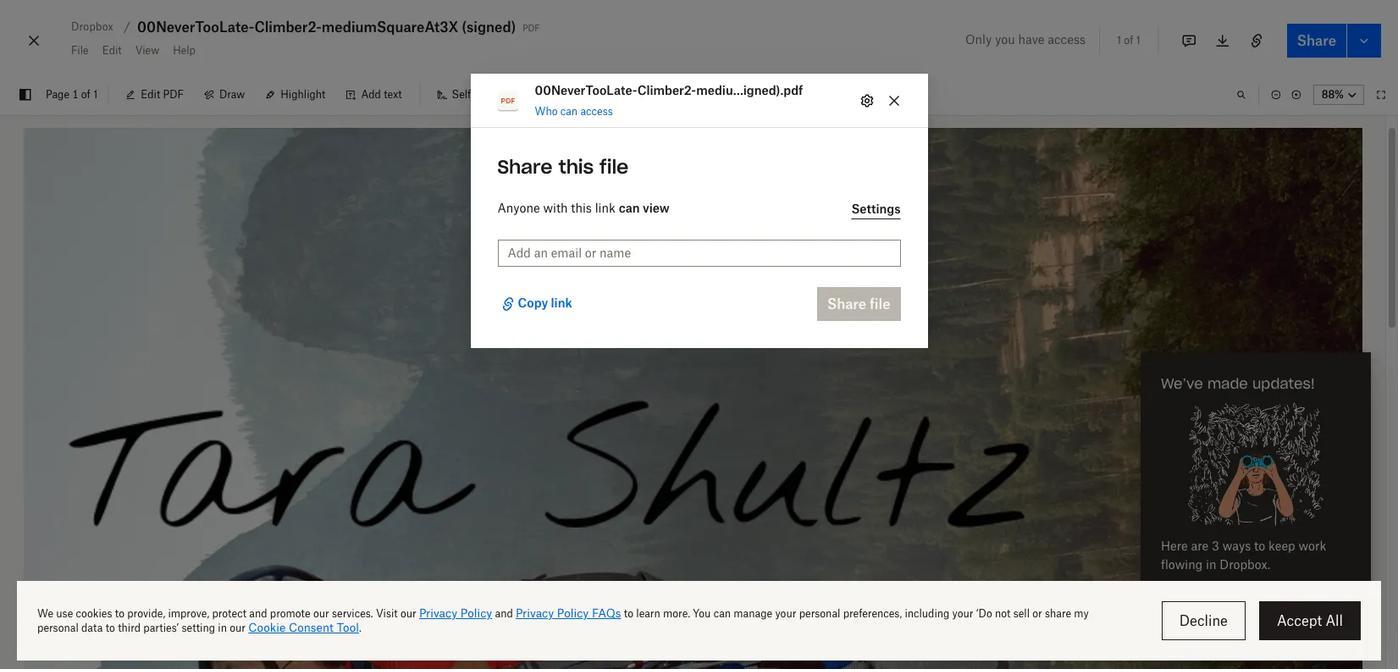 Task type: locate. For each thing, give the bounding box(es) containing it.
00nevertoolate-
[[137, 19, 255, 36], [535, 83, 638, 97]]

0 horizontal spatial climber2-
[[255, 19, 322, 36]]

made
[[1208, 375, 1248, 392]]

1 horizontal spatial link
[[595, 201, 616, 215]]

1 horizontal spatial share
[[1297, 32, 1337, 49]]

share button
[[1287, 24, 1347, 58]]

0 vertical spatial of
[[1124, 34, 1134, 47]]

pdf
[[523, 19, 540, 34]]

climber2-
[[255, 19, 322, 36], [638, 83, 696, 97]]

can
[[561, 105, 578, 118], [619, 201, 640, 215]]

00nevertoolate- right /
[[137, 19, 255, 36]]

you
[[995, 32, 1015, 47]]

climber2- inside 00nevertoolate-climber2-mediu…igned).pdf who can access
[[638, 83, 696, 97]]

can inside 00nevertoolate-climber2-mediu…igned).pdf who can access
[[561, 105, 578, 118]]

can right who
[[561, 105, 578, 118]]

we've made updates!
[[1161, 375, 1315, 392]]

1 horizontal spatial climber2-
[[638, 83, 696, 97]]

this
[[559, 155, 594, 179], [571, 201, 592, 215]]

who can access link
[[535, 105, 613, 118]]

1 vertical spatial climber2-
[[638, 83, 696, 97]]

00nevertoolate- up who can access link
[[535, 83, 638, 97]]

copy link link
[[498, 294, 576, 314]]

0 horizontal spatial can
[[561, 105, 578, 118]]

dropbox.
[[1220, 557, 1271, 572]]

00nevertoolate-climber2-mediu…igned).pdf who can access
[[535, 83, 803, 118]]

to
[[1255, 539, 1266, 553]]

mediumsquareat3x
[[322, 19, 459, 36]]

access
[[1048, 32, 1086, 47], [581, 105, 613, 118]]

link
[[595, 201, 616, 215], [551, 296, 572, 310]]

1 vertical spatial access
[[581, 105, 613, 118]]

this right the 'with'
[[571, 201, 592, 215]]

access right who
[[581, 105, 613, 118]]

/ 00nevertoolate-climber2-mediumsquareat3x (signed) pdf
[[124, 19, 540, 36]]

0 horizontal spatial 00nevertoolate-
[[137, 19, 255, 36]]

who
[[535, 105, 558, 118]]

only
[[966, 32, 992, 47]]

0 horizontal spatial share
[[498, 155, 553, 179]]

share inside button
[[1297, 32, 1337, 49]]

1 horizontal spatial can
[[619, 201, 640, 215]]

1 vertical spatial share
[[498, 155, 553, 179]]

None field
[[0, 0, 130, 19]]

0 vertical spatial share
[[1297, 32, 1337, 49]]

0 vertical spatial climber2-
[[255, 19, 322, 36]]

0 vertical spatial link
[[595, 201, 616, 215]]

1 vertical spatial 00nevertoolate-
[[535, 83, 638, 97]]

can for access
[[561, 105, 578, 118]]

(signed)
[[462, 19, 516, 36]]

have
[[1019, 32, 1045, 47]]

sharing modal dialog
[[471, 74, 928, 484]]

link down file
[[595, 201, 616, 215]]

can left view
[[619, 201, 640, 215]]

0 horizontal spatial access
[[581, 105, 613, 118]]

page
[[46, 88, 69, 101]]

1 vertical spatial of
[[81, 88, 91, 101]]

0 horizontal spatial link
[[551, 296, 572, 310]]

1 vertical spatial can
[[619, 201, 640, 215]]

0 vertical spatial access
[[1048, 32, 1086, 47]]

00nevertoolate- inside 00nevertoolate-climber2-mediu…igned).pdf who can access
[[535, 83, 638, 97]]

0 vertical spatial can
[[561, 105, 578, 118]]

1 horizontal spatial access
[[1048, 32, 1086, 47]]

anyone
[[498, 201, 540, 215]]

1 horizontal spatial 00nevertoolate-
[[535, 83, 638, 97]]

here
[[1161, 539, 1188, 553]]

view
[[643, 201, 670, 215]]

access right have
[[1048, 32, 1086, 47]]

this left file
[[559, 155, 594, 179]]

link right copy
[[551, 296, 572, 310]]

1
[[1117, 34, 1122, 47], [1136, 34, 1141, 47], [72, 88, 78, 101], [93, 88, 98, 101]]

share
[[1297, 32, 1337, 49], [498, 155, 553, 179]]

1 vertical spatial link
[[551, 296, 572, 310]]

of
[[1124, 34, 1134, 47], [81, 88, 91, 101]]

share for share
[[1297, 32, 1337, 49]]

share inside sharing modal dialog
[[498, 155, 553, 179]]



Task type: describe. For each thing, give the bounding box(es) containing it.
settings button
[[852, 199, 901, 219]]

here are 3 ways to keep work flowing in dropbox.
[[1161, 539, 1327, 572]]

are
[[1191, 539, 1209, 553]]

access inside 00nevertoolate-climber2-mediu…igned).pdf who can access
[[581, 105, 613, 118]]

Add an email or name text field
[[508, 244, 891, 263]]

1 horizontal spatial of
[[1124, 34, 1134, 47]]

copy
[[518, 296, 548, 310]]

1 of 1
[[1117, 34, 1141, 47]]

close image
[[24, 27, 44, 54]]

file
[[600, 155, 629, 179]]

ways
[[1223, 539, 1251, 553]]

can for view
[[619, 201, 640, 215]]

0 vertical spatial this
[[559, 155, 594, 179]]

in
[[1206, 557, 1217, 572]]

0 horizontal spatial of
[[81, 88, 91, 101]]

/
[[124, 19, 130, 34]]

keep
[[1269, 539, 1296, 553]]

3
[[1212, 539, 1220, 553]]

settings
[[852, 201, 901, 216]]

0 vertical spatial 00nevertoolate-
[[137, 19, 255, 36]]

anyone with this link can view
[[498, 201, 670, 215]]

only you have access
[[966, 32, 1086, 47]]

page 1 of 1
[[46, 88, 98, 101]]

we've
[[1161, 375, 1203, 392]]

mediu…igned).pdf
[[696, 83, 803, 97]]

1 vertical spatial this
[[571, 201, 592, 215]]

link inside copy link link
[[551, 296, 572, 310]]

share this file
[[498, 155, 629, 179]]

work
[[1299, 539, 1327, 553]]

updates!
[[1253, 375, 1315, 392]]

share for share this file
[[498, 155, 553, 179]]

flowing
[[1161, 557, 1203, 572]]

with
[[543, 201, 568, 215]]

00nevertoolate-climber2-mediumsquareat3x (signed).pdf image
[[23, 128, 1362, 669]]

copy link
[[518, 296, 572, 310]]



Task type: vqa. For each thing, say whether or not it's contained in the screenshot.
Page 1 Of 1
yes



